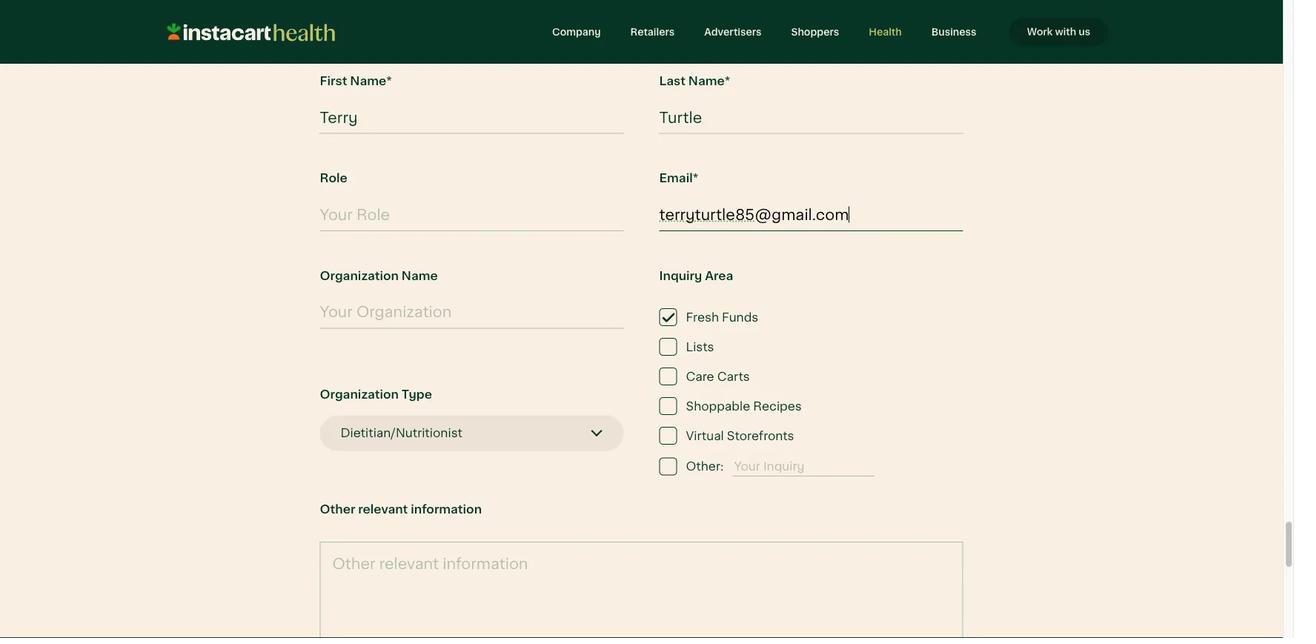 Task type: vqa. For each thing, say whether or not it's contained in the screenshot.
Dietary preference
no



Task type: describe. For each thing, give the bounding box(es) containing it.
health
[[869, 27, 902, 37]]

storefronts
[[727, 430, 795, 443]]

us
[[1079, 27, 1091, 37]]

organization type
[[320, 389, 432, 402]]

other:
[[686, 461, 724, 474]]

company button
[[538, 18, 616, 46]]

care
[[686, 371, 715, 384]]

information
[[411, 503, 482, 516]]

other
[[320, 503, 356, 516]]

care carts
[[686, 371, 750, 384]]

lists
[[686, 341, 715, 354]]

Your Role text field
[[320, 200, 624, 232]]

Your Organization text field
[[320, 297, 624, 329]]

role
[[320, 172, 348, 185]]

type
[[402, 389, 432, 402]]

work with us
[[1028, 27, 1091, 37]]

shoppable
[[686, 400, 751, 413]]

last
[[660, 75, 686, 88]]

retailers
[[631, 27, 675, 37]]

work
[[405, 8, 486, 43]]

Your First Name text field
[[320, 102, 624, 134]]

carts
[[718, 371, 750, 384]]

work
[[1028, 27, 1054, 37]]

organization for organization name
[[320, 270, 399, 283]]

recipes
[[754, 400, 802, 413]]

business button
[[917, 18, 992, 46]]

email*
[[660, 172, 699, 185]]

name* for last name*
[[689, 75, 731, 88]]

shoppers
[[792, 27, 840, 37]]

together
[[494, 8, 637, 43]]



Task type: locate. For each thing, give the bounding box(es) containing it.
other relevant information
[[320, 503, 482, 516]]

name*
[[350, 75, 392, 88], [689, 75, 731, 88]]

first
[[320, 75, 347, 88]]

shoppable recipes
[[686, 400, 802, 413]]

shoppers button
[[777, 18, 855, 46]]

name* right the last
[[689, 75, 731, 88]]

organization
[[320, 270, 399, 283], [320, 389, 399, 402]]

Your Email email field
[[660, 200, 964, 232]]

inquiry area
[[660, 270, 734, 283]]

organization name
[[320, 270, 438, 283]]

retailers button
[[616, 18, 690, 46]]

0 horizontal spatial name*
[[350, 75, 392, 88]]

organization left type
[[320, 389, 399, 402]]

let's
[[320, 8, 397, 43]]

1 horizontal spatial name*
[[689, 75, 731, 88]]

advertisers
[[705, 27, 762, 37]]

inquiry
[[660, 270, 703, 283]]

business
[[932, 27, 977, 37]]

Your Inquiry field
[[733, 457, 875, 477]]

let's work together
[[320, 8, 637, 43]]

last name*
[[660, 75, 731, 88]]

name* right first
[[350, 75, 392, 88]]

fresh funds
[[686, 311, 759, 324]]

advertisers button
[[690, 18, 777, 46]]

name* for first name*
[[350, 75, 392, 88]]

1 name* from the left
[[350, 75, 392, 88]]

fresh
[[686, 311, 719, 324]]

relevant
[[358, 503, 408, 516]]

1 organization from the top
[[320, 270, 399, 283]]

virtual storefronts
[[686, 430, 795, 443]]

area
[[706, 270, 734, 283]]

1 vertical spatial organization
[[320, 389, 399, 402]]

2 organization from the top
[[320, 389, 399, 402]]

organization for organization type
[[320, 389, 399, 402]]

name
[[402, 270, 438, 283]]

virtual
[[686, 430, 724, 443]]

company
[[553, 27, 601, 37]]

Other relevant information text field
[[320, 543, 964, 639]]

0 vertical spatial organization
[[320, 270, 399, 283]]

organization left name
[[320, 270, 399, 283]]

funds
[[722, 311, 759, 324]]

Your Last Name text field
[[660, 102, 964, 134]]

with
[[1056, 27, 1077, 37]]

health button
[[855, 18, 917, 46]]

2 name* from the left
[[689, 75, 731, 88]]

work with us link
[[1010, 18, 1109, 46]]

first name*
[[320, 75, 392, 88]]



